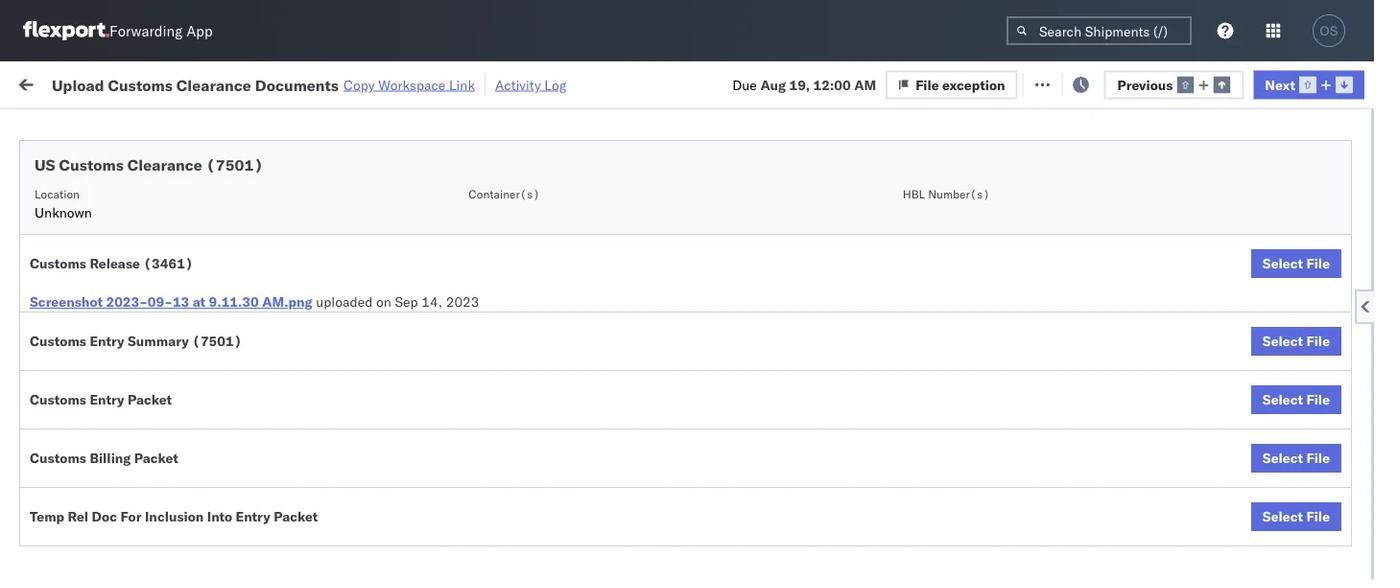 Task type: describe. For each thing, give the bounding box(es) containing it.
3 ceau7522281, hlxu6269489 from the top
[[1182, 276, 1374, 293]]

mbl/mawb
[[1307, 157, 1374, 171]]

nov for second schedule pickup from los angeles, ca button from the bottom of the page
[[408, 361, 433, 378]]

due
[[732, 76, 757, 93]]

5 schedule from the top
[[44, 351, 101, 368]]

3 ca from the top
[[44, 370, 62, 387]]

select file for temp rel doc for inclusion into entry packet
[[1263, 509, 1330, 525]]

select file for customs billing packet
[[1263, 450, 1330, 467]]

inclusion
[[145, 509, 204, 525]]

billing
[[90, 450, 131, 467]]

5 test12345 from the top
[[1307, 361, 1374, 378]]

2 schedule from the top
[[44, 224, 101, 241]]

uetu5238478 for 11:59 pm pst, dec 13, 2022
[[1285, 487, 1374, 504]]

205
[[441, 74, 466, 91]]

pm for the "schedule delivery appointment" button associated with 11:59 pm pst, dec 13, 2022
[[350, 488, 371, 505]]

rel
[[68, 509, 88, 525]]

workitem
[[21, 157, 71, 171]]

2 ca from the top
[[44, 285, 62, 302]]

1 resize handle column header from the left
[[274, 149, 297, 580]]

am
[[854, 76, 876, 93]]

customs up customs billing packet
[[30, 392, 86, 408]]

1 ca from the top
[[44, 243, 62, 260]]

lhuu7894563, for 4:00 pm pst, dec 23, 2022
[[1182, 530, 1281, 546]]

8 resize handle column header from the left
[[1274, 149, 1297, 580]]

6 11:59 from the top
[[309, 488, 346, 505]]

1 schedule delivery appointment button from the top
[[44, 190, 236, 212]]

4 schedule from the top
[[44, 318, 101, 335]]

5 ceau7522281, from the top
[[1182, 361, 1281, 378]]

clearance for upload customs clearance documents
[[149, 393, 210, 410]]

3 4, from the top
[[436, 277, 449, 294]]

1 11:59 from the top
[[309, 192, 346, 209]]

os button
[[1307, 9, 1351, 53]]

screenshot
[[30, 294, 103, 310]]

upload customs clearance documents button
[[44, 392, 273, 432]]

4 fcl from the top
[[630, 488, 654, 505]]

select file button for customs release (3461)
[[1251, 249, 1342, 278]]

6 schedule from the top
[[44, 435, 101, 452]]

entry for summary
[[90, 333, 124, 350]]

5 4, from the top
[[436, 361, 449, 378]]

file for customs entry summary (7501)
[[1306, 333, 1330, 350]]

location
[[35, 187, 80, 201]]

2 resize handle column header from the left
[[487, 149, 511, 580]]

1889466 for 4:00 pm pst, dec 23, 2022
[[1101, 530, 1159, 547]]

select file button for customs billing packet
[[1251, 444, 1342, 473]]

into
[[207, 509, 232, 525]]

my work
[[19, 70, 104, 96]]

7 resize handle column header from the left
[[1150, 149, 1173, 580]]

lhuu7894563, uetu5238478 for 4:00 pm pst, dec 23, 2022
[[1182, 530, 1374, 546]]

by:
[[69, 118, 88, 134]]

activity
[[495, 76, 541, 93]]

2 test12345 from the top
[[1307, 235, 1374, 251]]

4 schedule pickup from los angeles, ca from the top
[[44, 435, 259, 471]]

abcdefg7 for 4:00 pm pst, dec 23, 2022
[[1307, 530, 1374, 547]]

appointment for 11:59 pm pdt, nov 4, 2022
[[157, 318, 236, 335]]

1846748 for second schedule pickup from los angeles, ca button from the bottom of the page
[[1101, 361, 1159, 378]]

container
[[1182, 149, 1234, 164]]

pm for confirm pickup from los angeles, ca button in the bottom of the page
[[341, 530, 362, 547]]

1 ceau7522281, from the top
[[1182, 192, 1281, 209]]

schedule delivery appointment button for 11:59 pm pst, dec 13, 2022
[[44, 486, 236, 507]]

los for third schedule pickup from los angeles, ca button from the bottom
[[181, 266, 202, 283]]

os
[[1320, 24, 1338, 38]]

5 ceau7522281, hlxu6269489 from the top
[[1182, 361, 1374, 378]]

documents for upload customs clearance documents
[[44, 412, 114, 429]]

1 horizontal spatial file exception
[[1047, 74, 1137, 91]]

9 resize handle column header from the left
[[1340, 149, 1363, 580]]

mbl/mawb 
[[1307, 157, 1374, 171]]

container numbers
[[1182, 149, 1234, 179]]

select for customs entry packet
[[1263, 392, 1303, 408]]

container numbers button
[[1173, 145, 1278, 179]]

ocean fcl for upload customs clearance documents link
[[587, 404, 654, 420]]

copy workspace link button
[[344, 76, 475, 93]]

batch
[[1267, 74, 1305, 91]]

4 4, from the top
[[436, 319, 449, 336]]

import
[[162, 74, 205, 91]]

upload customs clearance documents copy workspace link
[[52, 75, 475, 94]]

11:00 pm pst, nov 8, 2022
[[309, 404, 484, 420]]

pickup for confirm pickup from los angeles, ca button in the bottom of the page
[[97, 520, 138, 536]]

customs release (3461)
[[30, 255, 193, 272]]

1 4, from the top
[[436, 192, 449, 209]]

3 schedule pickup from los angeles, ca from the top
[[44, 351, 259, 387]]

upload customs clearance documents link
[[44, 392, 273, 430]]

1 schedule delivery appointment from the top
[[44, 191, 236, 208]]

angeles, for third schedule pickup from los angeles, ca button from the bottom
[[206, 266, 259, 283]]

actions
[[1317, 157, 1356, 171]]

1 schedule from the top
[[44, 191, 101, 208]]

batch action button
[[1238, 69, 1363, 97]]

schedule pickup from los angeles, ca link for 4th schedule pickup from los angeles, ca button from the top of the page
[[44, 434, 273, 473]]

for
[[120, 509, 142, 525]]

track
[[488, 74, 519, 91]]

4 11:59 from the top
[[309, 319, 346, 336]]

2 vertical spatial entry
[[236, 509, 270, 525]]

3 fcl from the top
[[630, 404, 654, 420]]

4 ceau7522281, hlxu6269489 from the top
[[1182, 319, 1374, 335]]

11:00
[[309, 404, 346, 420]]

dec for 13,
[[407, 488, 432, 505]]

2023
[[446, 294, 479, 310]]

6 ceau7522281, hlxu6269489 from the top
[[1182, 403, 1374, 420]]

forwarding app link
[[23, 21, 213, 40]]

confirm pickup from los angeles, ca button
[[44, 519, 273, 559]]

my
[[19, 70, 50, 96]]

customs down by:
[[59, 155, 124, 175]]

1 ocean fcl from the top
[[587, 235, 654, 251]]

angeles, for fourth schedule pickup from los angeles, ca button from the bottom of the page
[[206, 224, 259, 241]]

3 resize handle column header from the left
[[555, 149, 578, 580]]

pst, for 4:00
[[366, 530, 395, 547]]

appointment for 11:59 pm pst, dec 13, 2022
[[157, 487, 236, 504]]

angeles, for confirm pickup from los angeles, ca button in the bottom of the page
[[198, 520, 251, 536]]

dec for 23,
[[398, 530, 424, 547]]

screenshot 2023-09-13 at 9.11.30 am.png uploaded on sep 14, 2023
[[30, 294, 479, 310]]

3 1846748 from the top
[[1101, 404, 1159, 420]]

5 resize handle column header from the left
[[804, 149, 827, 580]]

(3461)
[[143, 255, 193, 272]]

0 horizontal spatial file exception
[[916, 76, 1005, 93]]

abcdefg7 for 11:59 pm pst, dec 13, 2022
[[1307, 488, 1374, 505]]

customs down forwarding
[[108, 75, 173, 94]]

select file button for customs entry packet
[[1251, 386, 1342, 415]]

3 ceau7522281, from the top
[[1182, 276, 1281, 293]]

7 schedule from the top
[[44, 487, 101, 504]]

ocean fcl for schedule delivery appointment link associated with 11:59 pm pst, dec 13, 2022
[[587, 488, 654, 505]]

summary
[[128, 333, 189, 350]]

3 11:59 from the top
[[309, 277, 346, 294]]

2 11:59 from the top
[[309, 235, 346, 251]]

numbers
[[1182, 165, 1230, 179]]

select file for customs entry packet
[[1263, 392, 1330, 408]]

customs inside upload customs clearance documents
[[91, 393, 145, 410]]

workspace
[[378, 76, 446, 93]]

batch action
[[1267, 74, 1351, 91]]

pdt, for second schedule pickup from los angeles, ca button from the bottom of the page
[[374, 361, 405, 378]]

3 schedule pickup from los angeles, ca button from the top
[[44, 350, 273, 390]]

flex- for 11:00 pm pst, nov 8, 2022
[[1059, 404, 1101, 420]]

2 fcl from the top
[[630, 361, 654, 378]]

delivery for 11:59 pm pst, dec 13, 2022
[[104, 487, 154, 504]]

3 test12345 from the top
[[1307, 277, 1374, 294]]

location unknown
[[35, 187, 92, 221]]

pickup for second schedule pickup from los angeles, ca button from the bottom of the page
[[104, 351, 146, 368]]

link
[[449, 76, 475, 93]]

aug
[[760, 76, 786, 93]]

due aug 19, 12:00 am
[[732, 76, 876, 93]]

los for second schedule pickup from los angeles, ca button from the bottom of the page
[[181, 351, 202, 368]]

select file for customs entry summary (7501)
[[1263, 333, 1330, 350]]

import work button
[[154, 61, 250, 105]]

2 4, from the top
[[436, 235, 449, 251]]

documents for upload customs clearance documents copy workspace link
[[255, 75, 339, 94]]

5 11:59 from the top
[[309, 361, 346, 378]]

3 flex-1846748 from the top
[[1059, 404, 1159, 420]]

11:59 pm pdt, nov 4, 2022 for 11:59 pm pdt, nov 4, 2022's the "schedule delivery appointment" button
[[309, 319, 485, 336]]

23,
[[427, 530, 448, 547]]

2 flex-1846748 from the top
[[1059, 361, 1159, 378]]

customs billing packet
[[30, 450, 178, 467]]

205 on track
[[441, 74, 519, 91]]

forwarding app
[[109, 22, 213, 40]]

1 test12345 from the top
[[1307, 192, 1374, 209]]

temp rel doc for inclusion into entry packet
[[30, 509, 318, 525]]

work
[[208, 74, 242, 91]]

1 schedule pickup from los angeles, ca from the top
[[44, 224, 259, 260]]

confirm pickup from los angeles, ca
[[44, 520, 251, 556]]

workitem button
[[12, 153, 278, 172]]

schedule delivery appointment link for 11:59 pm pst, dec 13, 2022
[[44, 486, 236, 505]]

9.11.30
[[209, 294, 259, 310]]

4 schedule pickup from los angeles, ca button from the top
[[44, 434, 273, 475]]

unknown
[[35, 204, 92, 221]]

6 resize handle column header from the left
[[996, 149, 1019, 580]]

next button
[[1254, 70, 1365, 99]]

lhuu7894563, for 11:59 pm pst, dec 13, 2022
[[1182, 487, 1281, 504]]

pdt, for third schedule pickup from los angeles, ca button from the bottom
[[374, 277, 405, 294]]

2 schedule pickup from los angeles, ca from the top
[[44, 266, 259, 302]]

1 appointment from the top
[[157, 191, 236, 208]]

11:59 pm pdt, nov 4, 2022 for third schedule pickup from los angeles, ca button from the bottom
[[309, 277, 485, 294]]

1 delivery from the top
[[104, 191, 154, 208]]

1 schedule pickup from los angeles, ca button from the top
[[44, 223, 273, 263]]

14,
[[422, 294, 442, 310]]

temp
[[30, 509, 64, 525]]

1 fcl from the top
[[630, 235, 654, 251]]

forwarding
[[109, 22, 183, 40]]

8,
[[435, 404, 447, 420]]

clearance for us customs clearance (7501)
[[127, 155, 202, 175]]

mbl/mawb button
[[1297, 153, 1374, 172]]

flex- for 11:59 pm pst, dec 13, 2022
[[1059, 488, 1101, 505]]

13
[[173, 294, 189, 310]]

select for customs billing packet
[[1263, 450, 1303, 467]]

container(s)
[[469, 187, 540, 201]]

4 test12345 from the top
[[1307, 319, 1374, 336]]

11:59 pm pst, dec 13, 2022
[[309, 488, 493, 505]]

clearance for upload customs clearance documents copy workspace link
[[176, 75, 251, 94]]

log
[[544, 76, 566, 93]]

select file button for temp rel doc for inclusion into entry packet
[[1251, 503, 1342, 532]]

file for temp rel doc for inclusion into entry packet
[[1306, 509, 1330, 525]]

schedule delivery appointment for 11:59 pm pst, dec 13, 2022
[[44, 487, 236, 504]]

2 ocean fcl from the top
[[587, 361, 654, 378]]

4 ca from the top
[[44, 454, 62, 471]]

confirm pickup from los angeles, ca link
[[44, 519, 273, 557]]

nov left container(s) in the top of the page
[[408, 192, 433, 209]]

upload for upload customs clearance documents copy workspace link
[[52, 75, 104, 94]]



Task type: vqa. For each thing, say whether or not it's contained in the screenshot.
los
yes



Task type: locate. For each thing, give the bounding box(es) containing it.
4, down 14,
[[436, 319, 449, 336]]

hlxu6269489 for upload customs clearance documents button
[[1284, 403, 1374, 420]]

6 hlxu6269489 from the top
[[1284, 403, 1374, 420]]

file
[[1047, 74, 1071, 91], [916, 76, 939, 93], [1306, 255, 1330, 272], [1306, 333, 1330, 350], [1306, 392, 1330, 408], [1306, 450, 1330, 467], [1306, 509, 1330, 525]]

09-
[[148, 294, 173, 310]]

2 11:59 pm pdt, nov 4, 2022 from the top
[[309, 235, 485, 251]]

1 vertical spatial schedule delivery appointment link
[[44, 317, 236, 336]]

2 vertical spatial clearance
[[149, 393, 210, 410]]

759 at risk
[[352, 74, 419, 91]]

los for 4th schedule pickup from los angeles, ca button from the top of the page
[[181, 435, 202, 452]]

4:00 pm pst, dec 23, 2022
[[309, 530, 484, 547]]

Search Work text field
[[730, 69, 939, 97]]

entry up customs billing packet
[[90, 392, 124, 408]]

11:59 pm pdt, nov 4, 2022 for second schedule pickup from los angeles, ca button from the bottom of the page
[[309, 361, 485, 378]]

2 vertical spatial pst,
[[366, 530, 395, 547]]

3 select file from the top
[[1263, 392, 1330, 408]]

0 vertical spatial clearance
[[176, 75, 251, 94]]

schedule delivery appointment down us customs clearance (7501)
[[44, 191, 236, 208]]

1 vertical spatial at
[[193, 294, 205, 310]]

on left sep
[[376, 294, 391, 310]]

schedule delivery appointment down 2023-
[[44, 318, 236, 335]]

3 appointment from the top
[[157, 487, 236, 504]]

packet for customs billing packet
[[134, 450, 178, 467]]

(7501) down work
[[206, 155, 263, 175]]

filtered
[[19, 118, 66, 134]]

next
[[1265, 76, 1295, 93]]

4, up 8,
[[436, 361, 449, 378]]

packet for customs entry packet
[[128, 392, 172, 408]]

pst, down 11:59 pm pst, dec 13, 2022
[[366, 530, 395, 547]]

1 vertical spatial documents
[[44, 412, 114, 429]]

5 flex- from the top
[[1059, 530, 1101, 547]]

2 pdt, from the top
[[374, 235, 405, 251]]

1 vertical spatial flex-1889466
[[1059, 530, 1159, 547]]

los up (3461)
[[181, 224, 202, 241]]

entry
[[90, 333, 124, 350], [90, 392, 124, 408], [236, 509, 270, 525]]

ca inside confirm pickup from los angeles, ca
[[44, 539, 62, 556]]

at left risk
[[381, 74, 393, 91]]

appointment up inclusion
[[157, 487, 236, 504]]

schedule up customs entry packet
[[44, 351, 101, 368]]

1 abcdefg7 from the top
[[1307, 446, 1374, 463]]

upload up by:
[[52, 75, 104, 94]]

schedule pickup from los angeles, ca link for third schedule pickup from los angeles, ca button from the bottom
[[44, 265, 273, 304]]

5 hlxu6269489 from the top
[[1284, 361, 1374, 378]]

1 vertical spatial delivery
[[104, 318, 154, 335]]

select file button
[[1251, 249, 1342, 278], [1251, 327, 1342, 356], [1251, 386, 1342, 415], [1251, 444, 1342, 473], [1251, 503, 1342, 532]]

4 hlxu6269489 from the top
[[1284, 319, 1374, 335]]

0 vertical spatial at
[[381, 74, 393, 91]]

1 vertical spatial schedule delivery appointment
[[44, 318, 236, 335]]

copy
[[344, 76, 375, 93]]

2022
[[452, 192, 485, 209], [452, 235, 485, 251], [452, 277, 485, 294], [452, 319, 485, 336], [452, 361, 485, 378], [451, 404, 484, 420], [459, 488, 493, 505], [451, 530, 484, 547]]

los for confirm pickup from los angeles, ca button in the bottom of the page
[[173, 520, 195, 536]]

file for customs billing packet
[[1306, 450, 1330, 467]]

2 1889466 from the top
[[1101, 530, 1159, 547]]

schedule down "unknown"
[[44, 224, 101, 241]]

4 resize handle column header from the left
[[679, 149, 702, 580]]

dec left 13, in the left of the page
[[407, 488, 432, 505]]

0 horizontal spatial documents
[[44, 412, 114, 429]]

1 pdt, from the top
[[374, 192, 405, 209]]

0 horizontal spatial at
[[193, 294, 205, 310]]

bosch
[[837, 192, 875, 209], [712, 235, 750, 251], [837, 235, 875, 251], [712, 361, 750, 378], [837, 361, 875, 378], [712, 404, 750, 420], [837, 404, 875, 420], [712, 488, 750, 505], [837, 488, 875, 505], [712, 530, 750, 547], [837, 530, 875, 547]]

file for customs release (3461)
[[1306, 255, 1330, 272]]

dec left 23,
[[398, 530, 424, 547]]

previous button
[[1104, 70, 1244, 99]]

11:59 pm pdt, nov 4, 2022
[[309, 192, 485, 209], [309, 235, 485, 251], [309, 277, 485, 294], [309, 319, 485, 336], [309, 361, 485, 378]]

pdt,
[[374, 192, 405, 209], [374, 235, 405, 251], [374, 277, 405, 294], [374, 319, 405, 336], [374, 361, 405, 378]]

1 horizontal spatial documents
[[255, 75, 339, 94]]

(7501) for customs entry summary (7501)
[[192, 333, 242, 350]]

filtered by:
[[19, 118, 88, 134]]

ca
[[44, 243, 62, 260], [44, 285, 62, 302], [44, 370, 62, 387], [44, 454, 62, 471], [44, 539, 62, 556]]

4 pdt, from the top
[[374, 319, 405, 336]]

customs up billing
[[91, 393, 145, 410]]

ca down 'customs release (3461)'
[[44, 285, 62, 302]]

5 fcl from the top
[[630, 530, 654, 547]]

4, right sep
[[436, 277, 449, 294]]

4, left container(s) in the top of the page
[[436, 192, 449, 209]]

previous
[[1117, 76, 1173, 93]]

schedule up rel
[[44, 487, 101, 504]]

customs entry summary (7501)
[[30, 333, 242, 350]]

flex-1846748 button
[[1029, 230, 1163, 257], [1029, 230, 1163, 257], [1029, 356, 1163, 383], [1029, 356, 1163, 383], [1029, 399, 1163, 426], [1029, 399, 1163, 426]]

(7501)
[[206, 155, 263, 175], [192, 333, 242, 350]]

pm
[[350, 192, 371, 209], [350, 235, 371, 251], [350, 277, 371, 294], [350, 319, 371, 336], [350, 361, 371, 378], [350, 404, 371, 420], [350, 488, 371, 505], [341, 530, 362, 547]]

2 flex- from the top
[[1059, 361, 1101, 378]]

0 vertical spatial uetu5238478
[[1285, 445, 1374, 462]]

2 vertical spatial lhuu7894563,
[[1182, 530, 1281, 546]]

risk
[[396, 74, 419, 91]]

entry right the into
[[236, 509, 270, 525]]

1 vertical spatial appointment
[[157, 318, 236, 335]]

1 vertical spatial lhuu7894563, uetu5238478
[[1182, 487, 1374, 504]]

5 ocean fcl from the top
[[587, 530, 654, 547]]

nov left 8,
[[407, 404, 432, 420]]

upload customs clearance documents
[[44, 393, 210, 429]]

sep
[[395, 294, 418, 310]]

2 vertical spatial abcdefg7
[[1307, 530, 1374, 547]]

angeles, for second schedule pickup from los angeles, ca button from the bottom of the page
[[206, 351, 259, 368]]

file exception button
[[1017, 69, 1149, 97], [1017, 69, 1149, 97], [886, 70, 1018, 99], [886, 70, 1018, 99]]

2 vertical spatial delivery
[[104, 487, 154, 504]]

2 vertical spatial packet
[[274, 509, 318, 525]]

angeles, for 4th schedule pickup from los angeles, ca button from the top of the page
[[206, 435, 259, 452]]

0 vertical spatial lhuu7894563, uetu5238478
[[1182, 445, 1374, 462]]

3 abcdefg7 from the top
[[1307, 530, 1374, 547]]

us customs clearance (7501)
[[35, 155, 263, 175]]

3 hlxu6269489 from the top
[[1284, 276, 1374, 293]]

activity log
[[495, 76, 566, 93]]

delivery down 2023-
[[104, 318, 154, 335]]

1 lhuu7894563, from the top
[[1182, 445, 1281, 462]]

4 ceau7522281, from the top
[[1182, 319, 1281, 335]]

4 flex- from the top
[[1059, 488, 1101, 505]]

2 schedule pickup from los angeles, ca link from the top
[[44, 265, 273, 304]]

us
[[35, 155, 55, 175]]

1 flex-1846748 from the top
[[1059, 235, 1159, 251]]

0 horizontal spatial on
[[376, 294, 391, 310]]

0 vertical spatial schedule delivery appointment
[[44, 191, 236, 208]]

flexport. image
[[23, 21, 109, 40]]

customs down screenshot
[[30, 333, 86, 350]]

4:00
[[309, 530, 338, 547]]

upload
[[52, 75, 104, 94], [44, 393, 88, 410]]

0 vertical spatial entry
[[90, 333, 124, 350]]

from
[[149, 224, 177, 241], [149, 266, 177, 283], [149, 351, 177, 368], [149, 435, 177, 452], [142, 520, 170, 536]]

schedule pickup from los angeles, ca link
[[44, 223, 273, 261], [44, 265, 273, 304], [44, 350, 273, 388], [44, 434, 273, 473]]

number(s)
[[928, 187, 990, 201]]

schedule delivery appointment link down us customs clearance (7501)
[[44, 190, 236, 210]]

4, up 14,
[[436, 235, 449, 251]]

upload inside upload customs clearance documents
[[44, 393, 88, 410]]

appointment down us customs clearance (7501)
[[157, 191, 236, 208]]

0 vertical spatial 1846748
[[1101, 235, 1159, 251]]

schedule delivery appointment link down 2023-
[[44, 317, 236, 336]]

3 schedule from the top
[[44, 266, 101, 283]]

clearance inside upload customs clearance documents
[[149, 393, 210, 410]]

5 ca from the top
[[44, 539, 62, 556]]

schedule delivery appointment link for 11:59 pm pdt, nov 4, 2022
[[44, 317, 236, 336]]

entry for packet
[[90, 392, 124, 408]]

1 flex-1889466 from the top
[[1059, 488, 1159, 505]]

uetu5238478 for 4:00 pm pst, dec 23, 2022
[[1285, 530, 1374, 546]]

1 vertical spatial dec
[[398, 530, 424, 547]]

19,
[[789, 76, 810, 93]]

2 vertical spatial uetu5238478
[[1285, 530, 1374, 546]]

2 hlxu6269489 from the top
[[1284, 234, 1374, 251]]

0 vertical spatial delivery
[[104, 191, 154, 208]]

at right 13
[[193, 294, 205, 310]]

ca down the confirm
[[44, 539, 62, 556]]

customs up screenshot
[[30, 255, 86, 272]]

appointment down 13
[[157, 318, 236, 335]]

1 horizontal spatial on
[[469, 74, 484, 91]]

1 horizontal spatial exception
[[1074, 74, 1137, 91]]

2 lhuu7894563, uetu5238478 from the top
[[1182, 487, 1374, 504]]

0 vertical spatial abcdefg7
[[1307, 446, 1374, 463]]

3 schedule delivery appointment from the top
[[44, 487, 236, 504]]

3 schedule delivery appointment link from the top
[[44, 486, 236, 505]]

pickup for fourth schedule pickup from los angeles, ca button from the bottom of the page
[[104, 224, 146, 241]]

2 vertical spatial appointment
[[157, 487, 236, 504]]

nov left 2023
[[408, 277, 433, 294]]

pickup for 4th schedule pickup from los angeles, ca button from the top of the page
[[104, 435, 146, 452]]

Search Shipments (/) text field
[[1007, 16, 1192, 45]]

1 vertical spatial upload
[[44, 393, 88, 410]]

13,
[[435, 488, 456, 505]]

import work
[[162, 74, 242, 91]]

1846748
[[1101, 235, 1159, 251], [1101, 361, 1159, 378], [1101, 404, 1159, 420]]

hlxu6269489 for third schedule pickup from los angeles, ca button from the bottom
[[1284, 276, 1374, 293]]

lhuu7894563, uetu5238478 for 11:59 pm pst, dec 13, 2022
[[1182, 487, 1374, 504]]

0 vertical spatial dec
[[407, 488, 432, 505]]

am.png
[[262, 294, 312, 310]]

2 delivery from the top
[[104, 318, 154, 335]]

schedule down customs entry packet
[[44, 435, 101, 452]]

nov up 14,
[[408, 235, 433, 251]]

delivery up for
[[104, 487, 154, 504]]

exception
[[1074, 74, 1137, 91], [942, 76, 1005, 93]]

(7501) down 9.11.30
[[192, 333, 242, 350]]

1 select from the top
[[1263, 255, 1303, 272]]

11:59
[[309, 192, 346, 209], [309, 235, 346, 251], [309, 277, 346, 294], [309, 319, 346, 336], [309, 361, 346, 378], [309, 488, 346, 505]]

1 vertical spatial (7501)
[[192, 333, 242, 350]]

select file
[[1263, 255, 1330, 272], [1263, 333, 1330, 350], [1263, 392, 1330, 408], [1263, 450, 1330, 467], [1263, 509, 1330, 525]]

on right 205
[[469, 74, 484, 91]]

pst, up 4:00 pm pst, dec 23, 2022
[[374, 488, 403, 505]]

4 select file from the top
[[1263, 450, 1330, 467]]

1 1846748 from the top
[[1101, 235, 1159, 251]]

nov down 14,
[[408, 319, 433, 336]]

work
[[55, 70, 104, 96]]

2 vertical spatial flex-1846748
[[1059, 404, 1159, 420]]

1 ceau7522281, hlxu6269489 from the top
[[1182, 192, 1374, 209]]

schedule pickup from los angeles, ca link for second schedule pickup from los angeles, ca button from the bottom of the page
[[44, 350, 273, 388]]

2 abcdefg7 from the top
[[1307, 488, 1374, 505]]

pm for 11:59 pm pdt, nov 4, 2022's the "schedule delivery appointment" button
[[350, 319, 371, 336]]

file exception down search shipments (/) text field
[[1047, 74, 1137, 91]]

packet down summary
[[128, 392, 172, 408]]

1 vertical spatial entry
[[90, 392, 124, 408]]

pickup down upload customs clearance documents on the bottom left of page
[[104, 435, 146, 452]]

release
[[90, 255, 140, 272]]

documents left copy
[[255, 75, 339, 94]]

(0)
[[311, 74, 336, 91]]

2 schedule pickup from los angeles, ca button from the top
[[44, 265, 273, 306]]

0 vertical spatial documents
[[255, 75, 339, 94]]

select file for customs release (3461)
[[1263, 255, 1330, 272]]

pm for third schedule pickup from los angeles, ca button from the bottom
[[350, 277, 371, 294]]

3 flex- from the top
[[1059, 404, 1101, 420]]

message (0)
[[257, 74, 336, 91]]

hlxu6269489 for 11:59 pm pdt, nov 4, 2022's the "schedule delivery appointment" button
[[1284, 319, 1374, 335]]

3 select file button from the top
[[1251, 386, 1342, 415]]

select for customs release (3461)
[[1263, 255, 1303, 272]]

pdt, for 11:59 pm pdt, nov 4, 2022's the "schedule delivery appointment" button
[[374, 319, 405, 336]]

0 vertical spatial appointment
[[157, 191, 236, 208]]

select for customs entry summary (7501)
[[1263, 333, 1303, 350]]

los inside confirm pickup from los angeles, ca
[[173, 520, 195, 536]]

schedule pickup from los angeles, ca link for fourth schedule pickup from los angeles, ca button from the bottom of the page
[[44, 223, 273, 261]]

nov for third schedule pickup from los angeles, ca button from the bottom
[[408, 277, 433, 294]]

appointment
[[157, 191, 236, 208], [157, 318, 236, 335], [157, 487, 236, 504]]

nov for 11:59 pm pdt, nov 4, 2022's the "schedule delivery appointment" button
[[408, 319, 433, 336]]

1889466 for 11:59 pm pst, dec 13, 2022
[[1101, 488, 1159, 505]]

schedule delivery appointment link
[[44, 190, 236, 210], [44, 317, 236, 336], [44, 486, 236, 505]]

4 select from the top
[[1263, 450, 1303, 467]]

flex-1889466
[[1059, 488, 1159, 505], [1059, 530, 1159, 547]]

3 ocean fcl from the top
[[587, 404, 654, 420]]

los for fourth schedule pickup from los angeles, ca button from the bottom of the page
[[181, 224, 202, 241]]

2 1846748 from the top
[[1101, 361, 1159, 378]]

3 11:59 pm pdt, nov 4, 2022 from the top
[[309, 277, 485, 294]]

schedule down screenshot
[[44, 318, 101, 335]]

1 vertical spatial pst,
[[374, 488, 403, 505]]

1 flex- from the top
[[1059, 235, 1101, 251]]

4 11:59 pm pdt, nov 4, 2022 from the top
[[309, 319, 485, 336]]

schedule delivery appointment
[[44, 191, 236, 208], [44, 318, 236, 335], [44, 487, 236, 504]]

file exception
[[1047, 74, 1137, 91], [916, 76, 1005, 93]]

0 vertical spatial lhuu7894563,
[[1182, 445, 1281, 462]]

resize handle column header
[[274, 149, 297, 580], [487, 149, 511, 580], [555, 149, 578, 580], [679, 149, 702, 580], [804, 149, 827, 580], [996, 149, 1019, 580], [1150, 149, 1173, 580], [1274, 149, 1297, 580], [1340, 149, 1363, 580]]

ceau7522281, hlxu6269489
[[1182, 192, 1374, 209], [1182, 234, 1374, 251], [1182, 276, 1374, 293], [1182, 319, 1374, 335], [1182, 361, 1374, 378], [1182, 403, 1374, 420]]

1 schedule pickup from los angeles, ca link from the top
[[44, 223, 273, 261]]

hlxu6269489 for fourth schedule pickup from los angeles, ca button from the bottom of the page
[[1284, 234, 1374, 251]]

upload for upload customs clearance documents
[[44, 393, 88, 410]]

schedule delivery appointment link up for
[[44, 486, 236, 505]]

documents down customs entry packet
[[44, 412, 114, 429]]

select file button for customs entry summary (7501)
[[1251, 327, 1342, 356]]

pickup down customs entry summary (7501)
[[104, 351, 146, 368]]

nov for fourth schedule pickup from los angeles, ca button from the bottom of the page
[[408, 235, 433, 251]]

documents inside upload customs clearance documents
[[44, 412, 114, 429]]

2 select file button from the top
[[1251, 327, 1342, 356]]

message
[[257, 74, 311, 91]]

uploaded
[[316, 294, 373, 310]]

pst, for 11:59
[[374, 488, 403, 505]]

pdt, for fourth schedule pickup from los angeles, ca button from the bottom of the page
[[374, 235, 405, 251]]

ocean fcl
[[587, 235, 654, 251], [587, 361, 654, 378], [587, 404, 654, 420], [587, 488, 654, 505], [587, 530, 654, 547]]

ca down "unknown"
[[44, 243, 62, 260]]

0 vertical spatial flex-1889466
[[1059, 488, 1159, 505]]

delivery
[[104, 191, 154, 208], [104, 318, 154, 335], [104, 487, 154, 504]]

6 ceau7522281, from the top
[[1182, 403, 1281, 420]]

11:59 pm pdt, nov 4, 2022 for fourth schedule pickup from los angeles, ca button from the bottom of the page
[[309, 235, 485, 251]]

0 horizontal spatial exception
[[942, 76, 1005, 93]]

customs left billing
[[30, 450, 86, 467]]

1 vertical spatial uetu5238478
[[1285, 487, 1374, 504]]

los down summary
[[181, 351, 202, 368]]

1 vertical spatial schedule delivery appointment button
[[44, 317, 236, 338]]

4 select file button from the top
[[1251, 444, 1342, 473]]

packet right billing
[[134, 450, 178, 467]]

activity log button
[[495, 73, 566, 96]]

pickup right rel
[[97, 520, 138, 536]]

1 vertical spatial lhuu7894563,
[[1182, 487, 1281, 504]]

2 ceau7522281, from the top
[[1182, 234, 1281, 251]]

1 vertical spatial 1846748
[[1101, 361, 1159, 378]]

ca up customs entry packet
[[44, 370, 62, 387]]

flex-1889466 for 4:00 pm pst, dec 23, 2022
[[1059, 530, 1159, 547]]

1 vertical spatial packet
[[134, 450, 178, 467]]

pst, left 8,
[[374, 404, 403, 420]]

1 vertical spatial flex-1846748
[[1059, 361, 1159, 378]]

nov up 11:00 pm pst, nov 8, 2022
[[408, 361, 433, 378]]

1 vertical spatial clearance
[[127, 155, 202, 175]]

0 vertical spatial pst,
[[374, 404, 403, 420]]

1 vertical spatial abcdefg7
[[1307, 488, 1374, 505]]

3 delivery from the top
[[104, 487, 154, 504]]

12:00
[[813, 76, 851, 93]]

3 lhuu7894563, uetu5238478 from the top
[[1182, 530, 1374, 546]]

4 ocean fcl from the top
[[587, 488, 654, 505]]

nov for upload customs clearance documents button
[[407, 404, 432, 420]]

packet
[[128, 392, 172, 408], [134, 450, 178, 467], [274, 509, 318, 525]]

los left the into
[[173, 520, 195, 536]]

2 vertical spatial schedule delivery appointment
[[44, 487, 236, 504]]

los up 13
[[181, 266, 202, 283]]

schedule up screenshot
[[44, 266, 101, 283]]

flex- for 4:00 pm pst, dec 23, 2022
[[1059, 530, 1101, 547]]

schedule delivery appointment up for
[[44, 487, 236, 504]]

1 uetu5238478 from the top
[[1285, 445, 1374, 462]]

0 vertical spatial (7501)
[[206, 155, 263, 175]]

pickup inside confirm pickup from los angeles, ca
[[97, 520, 138, 536]]

angeles, inside confirm pickup from los angeles, ca
[[198, 520, 251, 536]]

2 flex-1889466 from the top
[[1059, 530, 1159, 547]]

schedule delivery appointment button up for
[[44, 486, 236, 507]]

5 select from the top
[[1263, 509, 1303, 525]]

customs entry packet
[[30, 392, 172, 408]]

0 vertical spatial upload
[[52, 75, 104, 94]]

customs
[[108, 75, 173, 94], [59, 155, 124, 175], [30, 255, 86, 272], [30, 333, 86, 350], [30, 392, 86, 408], [91, 393, 145, 410], [30, 450, 86, 467]]

1 horizontal spatial at
[[381, 74, 393, 91]]

pm for upload customs clearance documents button
[[350, 404, 371, 420]]

flex-1889466 for 11:59 pm pst, dec 13, 2022
[[1059, 488, 1159, 505]]

pickup up release
[[104, 224, 146, 241]]

1 lhuu7894563, uetu5238478 from the top
[[1182, 445, 1374, 462]]

schedule delivery appointment for 11:59 pm pdt, nov 4, 2022
[[44, 318, 236, 335]]

uetu5238478
[[1285, 445, 1374, 462], [1285, 487, 1374, 504], [1285, 530, 1374, 546]]

schedule down workitem
[[44, 191, 101, 208]]

schedule delivery appointment button for 11:59 pm pdt, nov 4, 2022
[[44, 317, 236, 338]]

screenshot 2023-09-13 at 9.11.30 am.png link
[[30, 293, 312, 312]]

file exception right "am"
[[916, 76, 1005, 93]]

1 1889466 from the top
[[1101, 488, 1159, 505]]

1846748 for fourth schedule pickup from los angeles, ca button from the bottom of the page
[[1101, 235, 1159, 251]]

bosch ocean test
[[837, 192, 946, 209], [712, 235, 822, 251], [837, 235, 946, 251], [712, 361, 822, 378], [837, 361, 946, 378], [712, 404, 822, 420], [837, 404, 946, 420], [712, 488, 822, 505], [837, 488, 946, 505], [712, 530, 822, 547], [837, 530, 946, 547]]

upload up customs billing packet
[[44, 393, 88, 410]]

0 vertical spatial flex-1846748
[[1059, 235, 1159, 251]]

ca up temp
[[44, 454, 62, 471]]

5 11:59 pm pdt, nov 4, 2022 from the top
[[309, 361, 485, 378]]

entry down 2023-
[[90, 333, 124, 350]]

nov
[[408, 192, 433, 209], [408, 235, 433, 251], [408, 277, 433, 294], [408, 319, 433, 336], [408, 361, 433, 378], [407, 404, 432, 420]]

1 vertical spatial on
[[376, 294, 391, 310]]

file for customs entry packet
[[1306, 392, 1330, 408]]

2 vertical spatial 1846748
[[1101, 404, 1159, 420]]

2 schedule delivery appointment link from the top
[[44, 317, 236, 336]]

0 vertical spatial packet
[[128, 392, 172, 408]]

0 vertical spatial schedule delivery appointment button
[[44, 190, 236, 212]]

schedule delivery appointment button down 2023-
[[44, 317, 236, 338]]

at
[[381, 74, 393, 91], [193, 294, 205, 310]]

hlxu6269489 for second schedule pickup from los angeles, ca button from the bottom of the page
[[1284, 361, 1374, 378]]

confirm
[[44, 520, 93, 536]]

pm for fourth schedule pickup from los angeles, ca button from the bottom of the page
[[350, 235, 371, 251]]

6 test12345 from the top
[[1307, 404, 1374, 420]]

ocean fcl for the confirm pickup from los angeles, ca link
[[587, 530, 654, 547]]

1 hlxu6269489 from the top
[[1284, 192, 1374, 209]]

2 vertical spatial schedule delivery appointment link
[[44, 486, 236, 505]]

2 ceau7522281, hlxu6269489 from the top
[[1182, 234, 1374, 251]]

hbl number(s)
[[903, 187, 990, 201]]

2 vertical spatial lhuu7894563, uetu5238478
[[1182, 530, 1374, 546]]

schedule delivery appointment button down us customs clearance (7501)
[[44, 190, 236, 212]]

0 vertical spatial 1889466
[[1101, 488, 1159, 505]]

packet up 4:00
[[274, 509, 318, 525]]

delivery down us customs clearance (7501)
[[104, 191, 154, 208]]

2023-
[[106, 294, 148, 310]]

2 vertical spatial schedule delivery appointment button
[[44, 486, 236, 507]]

1 vertical spatial 1889466
[[1101, 530, 1159, 547]]

0 vertical spatial on
[[469, 74, 484, 91]]

pickup up 2023-
[[104, 266, 146, 283]]

0 vertical spatial schedule delivery appointment link
[[44, 190, 236, 210]]

1889466
[[1101, 488, 1159, 505], [1101, 530, 1159, 547]]

759
[[352, 74, 377, 91]]

select for temp rel doc for inclusion into entry packet
[[1263, 509, 1303, 525]]

2 uetu5238478 from the top
[[1285, 487, 1374, 504]]

1 schedule delivery appointment link from the top
[[44, 190, 236, 210]]

1 11:59 pm pdt, nov 4, 2022 from the top
[[309, 192, 485, 209]]

from inside confirm pickup from los angeles, ca
[[142, 520, 170, 536]]

(7501) for us customs clearance (7501)
[[206, 155, 263, 175]]

pm for second schedule pickup from los angeles, ca button from the bottom of the page
[[350, 361, 371, 378]]

pickup for third schedule pickup from los angeles, ca button from the bottom
[[104, 266, 146, 283]]

action
[[1308, 74, 1351, 91]]

4,
[[436, 192, 449, 209], [436, 235, 449, 251], [436, 277, 449, 294], [436, 319, 449, 336], [436, 361, 449, 378]]

delivery for 11:59 pm pdt, nov 4, 2022
[[104, 318, 154, 335]]

los down upload customs clearance documents button
[[181, 435, 202, 452]]



